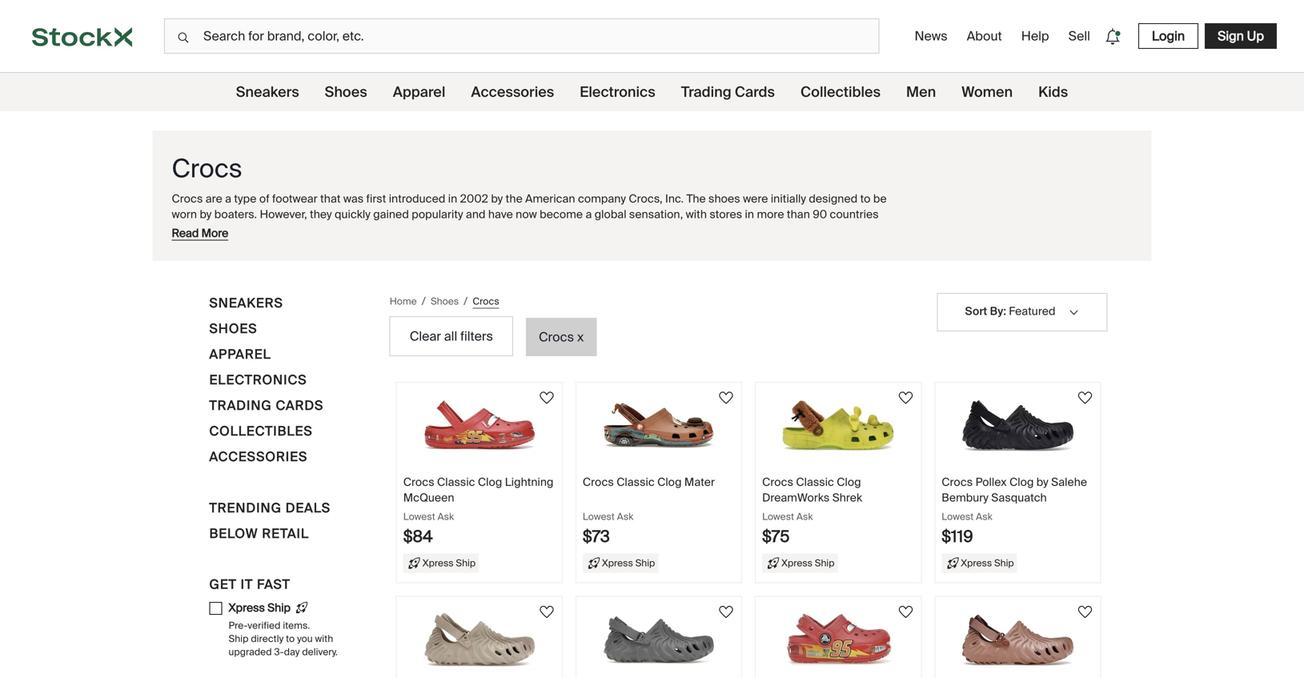 Task type: describe. For each thing, give the bounding box(es) containing it.
0 horizontal spatial the
[[230, 222, 249, 237]]

first
[[366, 191, 386, 206]]

shoes link
[[325, 73, 367, 111]]

xpress for $84
[[423, 557, 454, 569]]

below retail
[[209, 525, 309, 542]]

introduced
[[389, 191, 446, 206]]

boaters.
[[214, 207, 257, 222]]

ask inside lowest ask $73
[[617, 511, 634, 523]]

more
[[202, 226, 228, 241]]

$119
[[942, 527, 974, 547]]

xpress for $119
[[961, 557, 993, 569]]

90
[[813, 207, 828, 222]]

have
[[489, 207, 513, 222]]

were
[[743, 191, 769, 206]]

read more
[[172, 226, 228, 241]]

0 vertical spatial a
[[225, 191, 232, 206]]

login
[[1153, 28, 1186, 44]]

login button
[[1139, 23, 1199, 49]]

that
[[320, 191, 341, 206]]

electronics button
[[209, 370, 307, 396]]

follow image for the crocs pollex clog by salehe bembury horchata image at the bottom
[[537, 603, 557, 622]]

clear
[[410, 328, 441, 345]]

dreamworks
[[763, 490, 830, 505]]

trading cards inside product category switcher element
[[681, 83, 775, 101]]

follow image right crocs classic clog lightning mcqueen (td) image
[[897, 603, 916, 622]]

below retail button
[[209, 524, 309, 550]]

lowest inside crocs classic clog dreamworks shrek lowest ask $75
[[763, 511, 795, 523]]

apparel button
[[209, 344, 271, 370]]

shoes inside home / shoes / crocs
[[431, 295, 459, 308]]

sensation,
[[630, 207, 683, 222]]

crocs classic clog mater image
[[603, 396, 715, 456]]

electronics inside product category switcher element
[[580, 83, 656, 101]]

trading cards button
[[209, 396, 324, 421]]

creation
[[447, 222, 490, 237]]

0 vertical spatial in
[[448, 191, 458, 206]]

2 clog from the left
[[658, 475, 682, 490]]

$84
[[404, 527, 433, 547]]

shrek
[[833, 490, 863, 505]]

1 vertical spatial by
[[200, 207, 212, 222]]

home link
[[390, 294, 417, 309]]

follow image for $75
[[897, 389, 916, 408]]

ship for $75
[[815, 557, 835, 569]]

global
[[595, 207, 627, 222]]

company
[[578, 191, 626, 206]]

salehe
[[1052, 475, 1088, 490]]

crocs pollex clog by salehe bembury horchata image
[[424, 610, 536, 670]]

clear all filters button
[[390, 316, 513, 356]]

crocs,
[[629, 191, 663, 206]]

crocs classic clog lightning mcqueen (td) image
[[783, 610, 895, 670]]

about
[[967, 28, 1003, 44]]

crocs are a type of footwear that was first introduced in 2002 by the american company crocs, inc. the shoes were initially designed to be worn by boaters. however, they quickly gained popularity and have now become a global sensation, with stores in more than 90 countries worldwide. the brand's popularity has even led to the creation of various
[[172, 191, 887, 237]]

sneakers link
[[236, 73, 299, 111]]

mcqueen
[[404, 490, 455, 505]]

clog for $84
[[478, 475, 503, 490]]

read more button
[[172, 226, 228, 241]]

by
[[991, 304, 1004, 319]]

crocs classic clog mater
[[583, 475, 715, 490]]

ask inside crocs classic clog lightning mcqueen lowest ask $84
[[438, 511, 454, 523]]

you
[[297, 633, 313, 645]]

2 horizontal spatial to
[[861, 191, 871, 206]]

it
[[241, 576, 253, 593]]

lowest inside crocs pollex clog by salehe bembury sasquatch lowest ask $119
[[942, 511, 974, 523]]

1 vertical spatial collectibles
[[209, 423, 313, 440]]

crocs pollex clog by salehe bembury kuwata image
[[962, 610, 1075, 670]]

even
[[368, 222, 393, 237]]

2 classic from the left
[[617, 475, 655, 490]]

now
[[516, 207, 537, 222]]

pre-
[[229, 620, 248, 632]]

crocs pollex clog by salehe bembury niagara image
[[603, 610, 715, 670]]

trending deals
[[209, 500, 331, 517]]

american
[[526, 191, 576, 206]]

$75
[[763, 527, 790, 547]]

with inside crocs are a type of footwear that was first introduced in 2002 by the american company crocs, inc. the shoes were initially designed to be worn by boaters. however, they quickly gained popularity and have now become a global sensation, with stores in more than 90 countries worldwide. the brand's popularity has even led to the creation of various
[[686, 207, 707, 222]]

sneakers inside product category switcher element
[[236, 83, 299, 101]]

trending
[[209, 500, 282, 517]]

crocs pollex clog by salehe bembury sasquatch lowest ask $119
[[942, 475, 1088, 547]]

xpress ship up verified
[[229, 601, 291, 616]]

day
[[284, 646, 300, 659]]

however,
[[260, 207, 307, 222]]

notification unread icon image
[[1102, 25, 1125, 48]]

by inside crocs pollex clog by salehe bembury sasquatch lowest ask $119
[[1037, 475, 1049, 490]]

footwear
[[272, 191, 318, 206]]

clog for lowest
[[1010, 475, 1034, 490]]

initially
[[771, 191, 807, 206]]

follow image right the crocs pollex clog by salehe bembury niagara image
[[717, 603, 736, 622]]

2 / from the left
[[464, 294, 468, 309]]

follow image for $84
[[537, 389, 557, 408]]

x
[[578, 329, 584, 346]]

ask inside crocs pollex clog by salehe bembury sasquatch lowest ask $119
[[977, 511, 993, 523]]

trading cards link
[[681, 73, 775, 111]]

verified
[[248, 620, 281, 632]]

sasquatch
[[992, 490, 1048, 505]]

sort by : featured
[[966, 304, 1056, 319]]

0 horizontal spatial electronics
[[209, 372, 307, 389]]

fast
[[257, 576, 291, 593]]

sign up
[[1218, 28, 1265, 44]]

sell
[[1069, 28, 1091, 44]]

news link
[[909, 21, 955, 51]]

to inside pre-verified items. ship directly to you with upgraded 3-day delivery.
[[286, 633, 295, 645]]

crocs for crocs pollex clog by salehe bembury sasquatch lowest ask $119
[[942, 475, 973, 490]]

Search... search field
[[164, 18, 880, 54]]

collectibles button
[[209, 421, 313, 447]]

retail
[[262, 525, 309, 542]]

they
[[310, 207, 332, 222]]

collectibles inside product category switcher element
[[801, 83, 881, 101]]

1 horizontal spatial the
[[687, 191, 706, 206]]

women link
[[962, 73, 1013, 111]]

cards inside product category switcher element
[[735, 83, 775, 101]]

crocs for crocs classic clog dreamworks shrek lowest ask $75
[[763, 475, 794, 490]]

crocs for crocs classic clog mater
[[583, 475, 614, 490]]

get
[[209, 576, 237, 593]]

0 horizontal spatial of
[[259, 191, 270, 206]]

help
[[1022, 28, 1050, 44]]

up
[[1248, 28, 1265, 44]]

type
[[234, 191, 257, 206]]

stockx logo image
[[32, 27, 132, 47]]



Task type: locate. For each thing, give the bounding box(es) containing it.
1 horizontal spatial apparel
[[393, 83, 446, 101]]

to left be
[[861, 191, 871, 206]]

0 horizontal spatial trading cards
[[209, 397, 324, 414]]

various
[[506, 222, 543, 237]]

xpress ship down lowest ask $73
[[602, 557, 656, 569]]

by left salehe
[[1037, 475, 1049, 490]]

has
[[347, 222, 365, 237]]

of right type
[[259, 191, 270, 206]]

0 vertical spatial sneakers
[[236, 83, 299, 101]]

bembury
[[942, 490, 989, 505]]

crocs pollex clog by salehe bembury sasquatch image
[[962, 396, 1075, 456]]

2 vertical spatial by
[[1037, 475, 1049, 490]]

1 vertical spatial trading
[[209, 397, 272, 414]]

shoes
[[325, 83, 367, 101], [209, 320, 257, 337]]

1 horizontal spatial the
[[506, 191, 523, 206]]

1 horizontal spatial in
[[745, 207, 755, 222]]

0 vertical spatial the
[[687, 191, 706, 206]]

shoes button
[[209, 319, 257, 344]]

sneakers button
[[209, 293, 283, 319]]

trading inside button
[[209, 397, 272, 414]]

crocs up filters
[[473, 295, 500, 307]]

sort
[[966, 304, 988, 319]]

3 clog from the left
[[837, 475, 862, 490]]

2 horizontal spatial by
[[1037, 475, 1049, 490]]

stockx logo link
[[0, 0, 164, 72]]

product category switcher element
[[0, 73, 1305, 111]]

kids
[[1039, 83, 1069, 101]]

electronics link
[[580, 73, 656, 111]]

1 horizontal spatial collectibles
[[801, 83, 881, 101]]

classic for $75
[[797, 475, 835, 490]]

follow image for crocs pollex clog by salehe bembury kuwata image
[[1076, 603, 1095, 622]]

1 vertical spatial to
[[415, 222, 425, 237]]

follow image right crocs classic clog dreamworks shrek image
[[897, 389, 916, 408]]

featured
[[1010, 304, 1056, 319]]

shoes inside product category switcher element
[[325, 83, 367, 101]]

accessories
[[471, 83, 555, 101], [209, 449, 308, 465]]

and
[[466, 207, 486, 222]]

classic up dreamworks
[[797, 475, 835, 490]]

0 vertical spatial the
[[506, 191, 523, 206]]

the
[[687, 191, 706, 206], [230, 222, 249, 237]]

the right led
[[428, 222, 445, 237]]

crocs classic clog dreamworks shrek lowest ask $75
[[763, 475, 863, 547]]

crocs classic clog lightning mcqueen image
[[424, 396, 536, 456]]

shoes inside crocs are a type of footwear that was first introduced in 2002 by the american company crocs, inc. the shoes were initially designed to be worn by boaters. however, they quickly gained popularity and have now become a global sensation, with stores in more than 90 countries worldwide. the brand's popularity has even led to the creation of various
[[709, 191, 741, 206]]

apparel
[[393, 83, 446, 101], [209, 346, 271, 363]]

ask
[[438, 511, 454, 523], [617, 511, 634, 523], [797, 511, 813, 523], [977, 511, 993, 523]]

home
[[390, 295, 417, 308]]

$73
[[583, 527, 610, 547]]

popularity down the 'introduced' in the left of the page
[[412, 207, 463, 222]]

1 horizontal spatial a
[[586, 207, 592, 222]]

follow image right crocs classic clog mater image
[[717, 389, 736, 408]]

xpress ship down "$75"
[[782, 557, 835, 569]]

1 horizontal spatial of
[[493, 222, 503, 237]]

ship down crocs classic clog lightning mcqueen lowest ask $84
[[456, 557, 476, 569]]

1 horizontal spatial to
[[415, 222, 425, 237]]

crocs classic clog dreamworks shrek image
[[783, 396, 895, 456]]

1 vertical spatial trading cards
[[209, 397, 324, 414]]

1 ask from the left
[[438, 511, 454, 523]]

1 horizontal spatial by
[[491, 191, 503, 206]]

was
[[344, 191, 364, 206]]

lowest inside lowest ask $73
[[583, 511, 615, 523]]

4 lowest from the left
[[942, 511, 974, 523]]

follow image
[[717, 389, 736, 408], [537, 603, 557, 622], [1076, 603, 1095, 622]]

sneakers left shoes link
[[236, 83, 299, 101]]

clog for $75
[[837, 475, 862, 490]]

get it fast
[[209, 576, 291, 593]]

0 horizontal spatial trading
[[209, 397, 272, 414]]

than
[[787, 207, 811, 222]]

ship down pre-
[[229, 633, 249, 645]]

xpress ship for $73
[[602, 557, 656, 569]]

xpress down $84
[[423, 557, 454, 569]]

1 clog from the left
[[478, 475, 503, 490]]

lowest up $84
[[404, 511, 436, 523]]

0 vertical spatial electronics
[[580, 83, 656, 101]]

cards inside button
[[276, 397, 324, 414]]

xpress ship for $119
[[961, 557, 1015, 569]]

clog up sasquatch
[[1010, 475, 1034, 490]]

clog inside crocs classic clog lightning mcqueen lowest ask $84
[[478, 475, 503, 490]]

the right inc.
[[687, 191, 706, 206]]

0 vertical spatial trading cards
[[681, 83, 775, 101]]

1 vertical spatial shoes
[[431, 295, 459, 308]]

by
[[491, 191, 503, 206], [200, 207, 212, 222], [1037, 475, 1049, 490]]

xpress down the $73
[[602, 557, 633, 569]]

classic for $84
[[437, 475, 475, 490]]

3-
[[274, 646, 284, 659]]

1 horizontal spatial accessories
[[471, 83, 555, 101]]

by up have at top
[[491, 191, 503, 206]]

crocs inside home / shoes / crocs
[[473, 295, 500, 307]]

0 horizontal spatial in
[[448, 191, 458, 206]]

ask down dreamworks
[[797, 511, 813, 523]]

lowest ask $73
[[583, 511, 634, 547]]

crocs up dreamworks
[[763, 475, 794, 490]]

crocs up are
[[172, 152, 242, 185]]

1 vertical spatial of
[[493, 222, 503, 237]]

clog up shrek
[[837, 475, 862, 490]]

read
[[172, 226, 199, 241]]

trading inside product category switcher element
[[681, 83, 732, 101]]

below
[[209, 525, 258, 542]]

follow image right the crocs pollex clog by salehe bembury horchata image at the bottom
[[537, 603, 557, 622]]

1 horizontal spatial classic
[[617, 475, 655, 490]]

xpress down $119
[[961, 557, 993, 569]]

xpress ship down $119
[[961, 557, 1015, 569]]

0 horizontal spatial shoes
[[209, 320, 257, 337]]

accessories down search... search field
[[471, 83, 555, 101]]

crocs up the mcqueen
[[404, 475, 435, 490]]

0 vertical spatial popularity
[[412, 207, 463, 222]]

follow image down crocs x
[[537, 389, 557, 408]]

with up delivery.
[[315, 633, 333, 645]]

0 horizontal spatial a
[[225, 191, 232, 206]]

brand's
[[252, 222, 290, 237]]

0 horizontal spatial apparel
[[209, 346, 271, 363]]

shoes up all
[[431, 295, 459, 308]]

apparel down shoes button
[[209, 346, 271, 363]]

1 vertical spatial the
[[230, 222, 249, 237]]

1 horizontal spatial shoes
[[709, 191, 741, 206]]

lowest inside crocs classic clog lightning mcqueen lowest ask $84
[[404, 511, 436, 523]]

crocs for crocs classic clog lightning mcqueen lowest ask $84
[[404, 475, 435, 490]]

1 lowest from the left
[[404, 511, 436, 523]]

1 horizontal spatial cards
[[735, 83, 775, 101]]

1 classic from the left
[[437, 475, 475, 490]]

crocs inside crocs are a type of footwear that was first introduced in 2002 by the american company crocs, inc. the shoes were initially designed to be worn by boaters. however, they quickly gained popularity and have now become a global sensation, with stores in more than 90 countries worldwide. the brand's popularity has even led to the creation of various
[[172, 191, 203, 206]]

1 horizontal spatial with
[[686, 207, 707, 222]]

shoes down sneakers 'button'
[[209, 320, 257, 337]]

become
[[540, 207, 583, 222]]

ask down 'bembury'
[[977, 511, 993, 523]]

crocs
[[172, 152, 242, 185], [172, 191, 203, 206], [473, 295, 500, 307], [539, 329, 574, 346], [404, 475, 435, 490], [583, 475, 614, 490], [763, 475, 794, 490], [942, 475, 973, 490]]

2 horizontal spatial follow image
[[1076, 603, 1095, 622]]

0 vertical spatial shoes
[[709, 191, 741, 206]]

follow image right crocs pollex clog by salehe bembury sasquatch image
[[1076, 389, 1095, 408]]

1 vertical spatial cards
[[276, 397, 324, 414]]

0 vertical spatial collectibles
[[801, 83, 881, 101]]

1 vertical spatial shoes
[[209, 320, 257, 337]]

3 lowest from the left
[[763, 511, 795, 523]]

xpress up pre-
[[229, 601, 265, 616]]

mater
[[685, 475, 715, 490]]

men link
[[907, 73, 937, 111]]

2 horizontal spatial classic
[[797, 475, 835, 490]]

crocs up worn
[[172, 191, 203, 206]]

0 vertical spatial with
[[686, 207, 707, 222]]

follow image for lowest
[[1076, 389, 1095, 408]]

ask down crocs classic clog mater
[[617, 511, 634, 523]]

news
[[915, 28, 948, 44]]

apparel inside product category switcher element
[[393, 83, 446, 101]]

xpress ship down $84
[[423, 557, 476, 569]]

shoes link
[[431, 294, 459, 309]]

in down were
[[745, 207, 755, 222]]

follow image
[[537, 389, 557, 408], [897, 389, 916, 408], [1076, 389, 1095, 408], [717, 603, 736, 622], [897, 603, 916, 622]]

0 horizontal spatial collectibles
[[209, 423, 313, 440]]

the
[[506, 191, 523, 206], [428, 222, 445, 237]]

classic up the mcqueen
[[437, 475, 475, 490]]

0 vertical spatial cards
[[735, 83, 775, 101]]

clog inside crocs classic clog dreamworks shrek lowest ask $75
[[837, 475, 862, 490]]

1 vertical spatial popularity
[[292, 222, 344, 237]]

clog inside crocs pollex clog by salehe bembury sasquatch lowest ask $119
[[1010, 475, 1034, 490]]

popularity
[[412, 207, 463, 222], [292, 222, 344, 237]]

/ right home
[[422, 294, 426, 309]]

0 vertical spatial shoes
[[325, 83, 367, 101]]

0 vertical spatial to
[[861, 191, 871, 206]]

crocs for crocs x
[[539, 329, 574, 346]]

0 vertical spatial apparel
[[393, 83, 446, 101]]

0 horizontal spatial shoes
[[431, 295, 459, 308]]

1 vertical spatial sneakers
[[209, 295, 283, 312]]

the up now
[[506, 191, 523, 206]]

upgraded
[[229, 646, 272, 659]]

worn
[[172, 207, 197, 222]]

cards
[[735, 83, 775, 101], [276, 397, 324, 414]]

sign up button
[[1206, 23, 1278, 49]]

shoes up stores
[[709, 191, 741, 206]]

with left stores
[[686, 207, 707, 222]]

ship for $119
[[995, 557, 1015, 569]]

4 clog from the left
[[1010, 475, 1034, 490]]

sign
[[1218, 28, 1245, 44]]

0 vertical spatial by
[[491, 191, 503, 206]]

crocs inside crocs classic clog lightning mcqueen lowest ask $84
[[404, 475, 435, 490]]

about link
[[961, 21, 1009, 51]]

pre-verified items. ship directly to you with upgraded 3-day delivery.
[[229, 620, 338, 659]]

xpress for $73
[[602, 557, 633, 569]]

home / shoes / crocs
[[390, 294, 500, 309]]

xpress for $75
[[782, 557, 813, 569]]

ship up the crocs pollex clog by salehe bembury niagara image
[[636, 557, 656, 569]]

3 classic from the left
[[797, 475, 835, 490]]

2002
[[460, 191, 489, 206]]

popularity down 'they'
[[292, 222, 344, 237]]

the down boaters.
[[230, 222, 249, 237]]

countries
[[830, 207, 879, 222]]

1 vertical spatial in
[[745, 207, 755, 222]]

crocs up 'bembury'
[[942, 475, 973, 490]]

more
[[757, 207, 785, 222]]

lowest up the $73
[[583, 511, 615, 523]]

0 vertical spatial of
[[259, 191, 270, 206]]

electronics
[[580, 83, 656, 101], [209, 372, 307, 389]]

help link
[[1016, 21, 1056, 51]]

4 ask from the left
[[977, 511, 993, 523]]

xpress
[[423, 557, 454, 569], [602, 557, 633, 569], [782, 557, 813, 569], [961, 557, 993, 569], [229, 601, 265, 616]]

items.
[[283, 620, 310, 632]]

1 horizontal spatial follow image
[[717, 389, 736, 408]]

kids link
[[1039, 73, 1069, 111]]

worldwide.
[[172, 222, 227, 237]]

ask inside crocs classic clog dreamworks shrek lowest ask $75
[[797, 511, 813, 523]]

with inside pre-verified items. ship directly to you with upgraded 3-day delivery.
[[315, 633, 333, 645]]

0 horizontal spatial accessories
[[209, 449, 308, 465]]

/ right shoes link
[[464, 294, 468, 309]]

ship for $84
[[456, 557, 476, 569]]

ask down the mcqueen
[[438, 511, 454, 523]]

sneakers up shoes button
[[209, 295, 283, 312]]

1 vertical spatial accessories
[[209, 449, 308, 465]]

a
[[225, 191, 232, 206], [586, 207, 592, 222]]

a right are
[[225, 191, 232, 206]]

to right led
[[415, 222, 425, 237]]

xpress down "$75"
[[782, 557, 813, 569]]

lowest up "$75"
[[763, 511, 795, 523]]

0 horizontal spatial with
[[315, 633, 333, 645]]

to up day
[[286, 633, 295, 645]]

1 horizontal spatial trading cards
[[681, 83, 775, 101]]

accessories button
[[209, 447, 308, 473]]

1 vertical spatial electronics
[[209, 372, 307, 389]]

1 horizontal spatial electronics
[[580, 83, 656, 101]]

delivery.
[[302, 646, 338, 659]]

xpress ship for $84
[[423, 557, 476, 569]]

crocs for crocs are a type of footwear that was first introduced in 2002 by the american company crocs, inc. the shoes were initially designed to be worn by boaters. however, they quickly gained popularity and have now become a global sensation, with stores in more than 90 countries worldwide. the brand's popularity has even led to the creation of various
[[172, 191, 203, 206]]

collectibles
[[801, 83, 881, 101], [209, 423, 313, 440]]

be
[[874, 191, 887, 206]]

1 vertical spatial with
[[315, 633, 333, 645]]

collectibles link
[[801, 73, 881, 111]]

crocs up lowest ask $73
[[583, 475, 614, 490]]

1 horizontal spatial /
[[464, 294, 468, 309]]

clog left lightning
[[478, 475, 503, 490]]

classic inside crocs classic clog dreamworks shrek lowest ask $75
[[797, 475, 835, 490]]

gained
[[373, 207, 409, 222]]

of down have at top
[[493, 222, 503, 237]]

classic up lowest ask $73
[[617, 475, 655, 490]]

1 horizontal spatial popularity
[[412, 207, 463, 222]]

crocs left x
[[539, 329, 574, 346]]

0 horizontal spatial to
[[286, 633, 295, 645]]

ship
[[456, 557, 476, 569], [636, 557, 656, 569], [815, 557, 835, 569], [995, 557, 1015, 569], [268, 601, 291, 616], [229, 633, 249, 645]]

1 horizontal spatial trading
[[681, 83, 732, 101]]

1 vertical spatial the
[[428, 222, 445, 237]]

follow image right crocs pollex clog by salehe bembury kuwata image
[[1076, 603, 1095, 622]]

ship down crocs classic clog dreamworks shrek lowest ask $75 on the right bottom
[[815, 557, 835, 569]]

0 horizontal spatial follow image
[[537, 603, 557, 622]]

lowest up $119
[[942, 511, 974, 523]]

0 horizontal spatial the
[[428, 222, 445, 237]]

deals
[[286, 500, 331, 517]]

1 vertical spatial a
[[586, 207, 592, 222]]

in left 2002
[[448, 191, 458, 206]]

0 horizontal spatial cards
[[276, 397, 324, 414]]

crocs for crocs
[[172, 152, 242, 185]]

0 horizontal spatial popularity
[[292, 222, 344, 237]]

ship up verified
[[268, 601, 291, 616]]

0 horizontal spatial by
[[200, 207, 212, 222]]

shoes left apparel link
[[325, 83, 367, 101]]

1 / from the left
[[422, 294, 426, 309]]

accessories inside product category switcher element
[[471, 83, 555, 101]]

apparel link
[[393, 73, 446, 111]]

designed
[[809, 191, 858, 206]]

a down company
[[586, 207, 592, 222]]

3 ask from the left
[[797, 511, 813, 523]]

xpress ship for $75
[[782, 557, 835, 569]]

2 lowest from the left
[[583, 511, 615, 523]]

0 vertical spatial trading
[[681, 83, 732, 101]]

quickly
[[335, 207, 371, 222]]

0 horizontal spatial /
[[422, 294, 426, 309]]

sell link
[[1063, 21, 1097, 51]]

by up worldwide.
[[200, 207, 212, 222]]

ship down crocs pollex clog by salehe bembury sasquatch lowest ask $119
[[995, 557, 1015, 569]]

2 vertical spatial to
[[286, 633, 295, 645]]

ship inside pre-verified items. ship directly to you with upgraded 3-day delivery.
[[229, 633, 249, 645]]

1 vertical spatial apparel
[[209, 346, 271, 363]]

directly
[[251, 633, 284, 645]]

:
[[1004, 304, 1007, 319]]

accessories down "collectibles" button
[[209, 449, 308, 465]]

0 horizontal spatial classic
[[437, 475, 475, 490]]

2 ask from the left
[[617, 511, 634, 523]]

pollex
[[976, 475, 1007, 490]]

crocs inside crocs pollex clog by salehe bembury sasquatch lowest ask $119
[[942, 475, 973, 490]]

crocs inside crocs classic clog dreamworks shrek lowest ask $75
[[763, 475, 794, 490]]

apparel right shoes link
[[393, 83, 446, 101]]

crocs x
[[539, 329, 584, 346]]

classic inside crocs classic clog lightning mcqueen lowest ask $84
[[437, 475, 475, 490]]

ship for $73
[[636, 557, 656, 569]]

1 horizontal spatial shoes
[[325, 83, 367, 101]]

clog left mater
[[658, 475, 682, 490]]

0 vertical spatial accessories
[[471, 83, 555, 101]]



Task type: vqa. For each thing, say whether or not it's contained in the screenshot.
the "Shoes" button
yes



